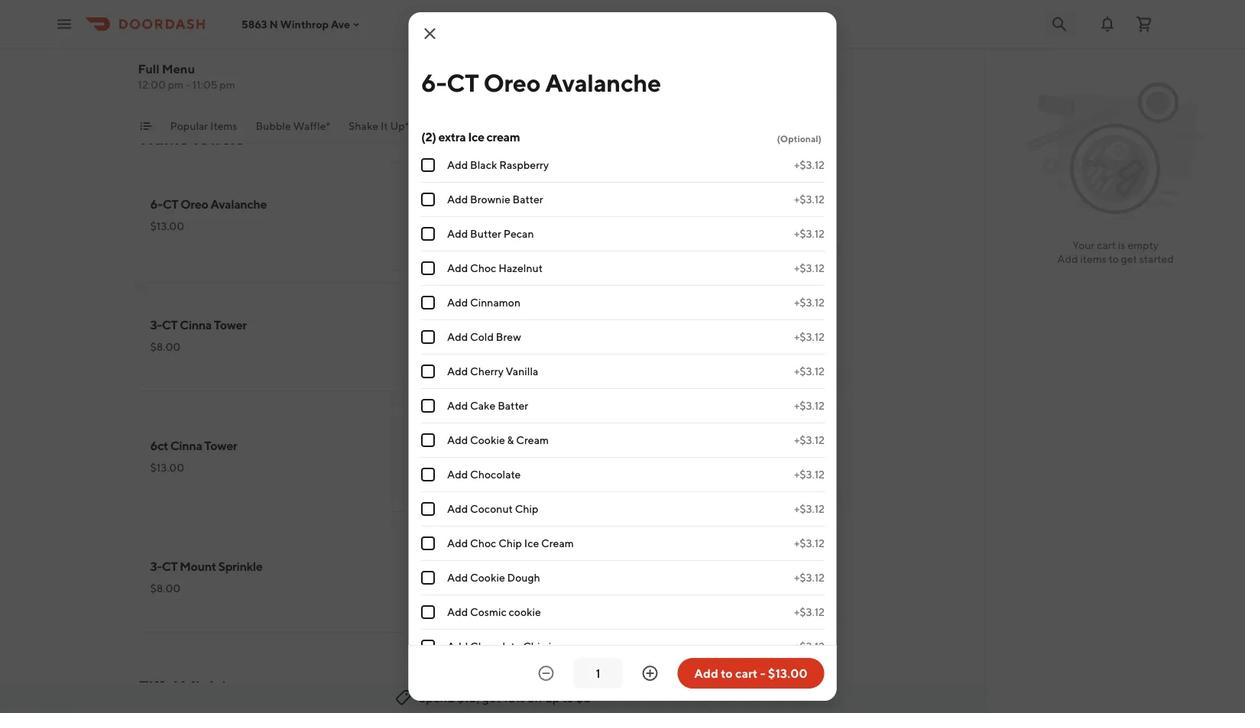 Task type: describe. For each thing, give the bounding box(es) containing it.
+$3.12 for add brownie batter
[[794, 193, 825, 206]]

menu
[[162, 62, 195, 76]]

$13.00 for 6-ct mount sprinkle
[[511, 582, 545, 595]]

up*
[[390, 120, 409, 132]]

5863 n winthrop ave
[[242, 18, 350, 30]]

add butter pecan
[[447, 228, 534, 240]]

up
[[546, 691, 560, 706]]

brew
[[496, 331, 521, 343]]

choc for hazelnut
[[470, 262, 496, 275]]

+$3.12 for add cinnamon
[[794, 296, 825, 309]]

spend $15, get 15% off up to $5
[[419, 691, 591, 706]]

0 horizontal spatial waffle towers*
[[138, 128, 250, 148]]

oreo for $8.00
[[541, 318, 569, 332]]

$12.00
[[511, 220, 545, 232]]

sprinkle for 3-ct mount sprinkle
[[218, 559, 263, 574]]

cookie for &
[[470, 434, 505, 447]]

byo 3 ct
[[511, 439, 563, 453]]

5863
[[242, 18, 267, 30]]

6ct
[[150, 439, 168, 453]]

minis*
[[180, 678, 227, 697]]

avalanche for $8.00
[[571, 318, 627, 332]]

chip for choc
[[498, 537, 522, 550]]

decrease quantity by 1 image
[[537, 665, 556, 683]]

+$3.12 for add choc hazelnut
[[794, 262, 825, 275]]

get inside the your cart is empty add items to get started
[[1122, 253, 1138, 265]]

add choc chip ice cream
[[447, 537, 574, 550]]

to inside button
[[721, 667, 733, 681]]

&
[[507, 434, 514, 447]]

- inside "full menu 12:00 pm - 11:05 pm"
[[186, 78, 190, 91]]

6ct cinna tower
[[150, 439, 237, 453]]

+$3.12 for add choc chip ice cream
[[794, 537, 825, 550]]

is
[[1119, 239, 1126, 252]]

add button for 6ct cinna tower
[[438, 479, 478, 503]]

(2) extra ice cream group
[[421, 128, 825, 714]]

coconut
[[470, 503, 513, 515]]

+$3.12 for add chocolate
[[794, 468, 825, 481]]

3-ct mount sprinkle
[[150, 559, 263, 574]]

3- for 3-ct oreo avalanche
[[511, 318, 523, 332]]

$10.00
[[150, 33, 186, 46]]

add cherry vanilla
[[447, 365, 538, 378]]

0 vertical spatial cream
[[516, 434, 549, 447]]

15%
[[503, 691, 525, 706]]

shake it up* button
[[349, 119, 409, 143]]

started
[[1140, 253, 1175, 265]]

empty
[[1128, 239, 1159, 252]]

pecan
[[503, 228, 534, 240]]

5863 n winthrop ave button
[[242, 18, 363, 30]]

add button for 6-ct oreo avalanche
[[438, 237, 478, 262]]

vanilla
[[506, 365, 538, 378]]

0 items, open order cart image
[[1136, 15, 1154, 33]]

double
[[150, 10, 190, 25]]

shake
[[349, 120, 379, 132]]

+$3.12 for add coconut chip
[[794, 503, 825, 515]]

$13.00 inside button
[[768, 667, 808, 681]]

shake
[[250, 10, 282, 25]]

popular
[[170, 120, 208, 132]]

$8.00 for 3-ct mount sprinkle
[[150, 582, 181, 595]]

add black raspberry
[[447, 159, 549, 171]]

add button for byo 6 ct
[[799, 237, 839, 262]]

add inside the your cart is empty add items to get started
[[1058, 253, 1079, 265]]

add cold brew
[[447, 331, 521, 343]]

6-ct oreo avalanche inside dialog
[[421, 68, 661, 97]]

1 horizontal spatial cream
[[565, 641, 595, 653]]

add inside button
[[695, 667, 719, 681]]

cherry
[[470, 365, 503, 378]]

1 vertical spatial cinna
[[170, 439, 202, 453]]

byo 6 ct
[[511, 197, 564, 211]]

bubble waffle* button
[[256, 119, 330, 143]]

add to cart - $13.00
[[695, 667, 808, 681]]

1 horizontal spatial waffle
[[428, 120, 460, 132]]

butter
[[470, 228, 501, 240]]

1 vertical spatial 6-ct oreo avalanche
[[150, 197, 267, 211]]

close 6-ct oreo avalanche image
[[421, 24, 439, 43]]

ct inside dialog
[[446, 68, 479, 97]]

chocolate for double chocolate shake
[[192, 10, 248, 25]]

cosmic
[[470, 606, 507, 619]]

+$3.12 for add black raspberry
[[794, 159, 825, 171]]

it
[[381, 120, 388, 132]]

12:00
[[138, 78, 166, 91]]

+$3.12 for add cosmic cookie
[[794, 606, 825, 619]]

6-ct oreo avalanche dialog
[[409, 12, 837, 714]]

6- inside 6-ct oreo avalanche dialog
[[421, 68, 446, 97]]

1 pm from the left
[[168, 78, 184, 91]]

extra
[[438, 130, 466, 144]]

1 vertical spatial tower
[[204, 439, 237, 453]]

$5
[[576, 691, 591, 706]]

full menu 12:00 pm - 11:05 pm
[[138, 62, 235, 91]]

popular items
[[170, 120, 237, 132]]

add cookie & cream
[[447, 434, 549, 447]]

0 vertical spatial ice
[[468, 130, 484, 144]]

chocolate for add chocolate
[[470, 468, 521, 481]]

1 vertical spatial 6-
[[150, 197, 163, 211]]

popular items button
[[170, 119, 237, 143]]

add brownie batter
[[447, 193, 543, 206]]

dough
[[507, 572, 540, 584]]

2 pm from the left
[[220, 78, 235, 91]]

3- for 3-ct cinna tower
[[150, 318, 162, 332]]

1 horizontal spatial towers*
[[461, 120, 499, 132]]

0 horizontal spatial towers*
[[191, 128, 250, 148]]

chip for chocolate
[[523, 641, 546, 653]]

cookie for dough
[[470, 572, 505, 584]]

(2) extra ice cream
[[421, 130, 520, 144]]

your
[[1073, 239, 1095, 252]]

ice
[[549, 641, 563, 653]]

cart inside button
[[736, 667, 758, 681]]

11:05
[[193, 78, 218, 91]]

$13.00 for 6ct cinna tower
[[150, 462, 184, 474]]

full
[[138, 62, 160, 76]]

add choc hazelnut
[[447, 262, 543, 275]]

1 vertical spatial ice
[[524, 537, 539, 550]]

bubble waffle*
[[256, 120, 330, 132]]

raspberry
[[499, 159, 549, 171]]

cold
[[470, 331, 494, 343]]

add chocolate
[[447, 468, 521, 481]]

2 horizontal spatial 6-
[[511, 559, 524, 574]]

sprinkle for 6-ct mount sprinkle
[[580, 559, 624, 574]]

+$3.12 for add chocolate chip ice cream
[[794, 641, 825, 653]]

add to cart - $13.00 button
[[678, 658, 825, 689]]

3-ct cinna tower
[[150, 318, 247, 332]]

add coconut chip
[[447, 503, 538, 515]]

oreo for $13.00
[[181, 197, 208, 211]]

to for $5
[[562, 691, 574, 706]]

mount for 6-
[[542, 559, 578, 574]]

0 horizontal spatial get
[[482, 691, 501, 706]]



Task type: locate. For each thing, give the bounding box(es) containing it.
cream up add black raspberry
[[486, 130, 520, 144]]

0 vertical spatial cinna
[[180, 318, 212, 332]]

1 byo from the top
[[511, 197, 536, 211]]

1 horizontal spatial sprinkle
[[580, 559, 624, 574]]

2 vertical spatial chip
[[523, 641, 546, 653]]

0 vertical spatial get
[[1122, 253, 1138, 265]]

2 horizontal spatial to
[[1109, 253, 1120, 265]]

get down is
[[1122, 253, 1138, 265]]

items
[[1081, 253, 1107, 265]]

byo
[[511, 197, 536, 211], [511, 439, 536, 453]]

to for get
[[1109, 253, 1120, 265]]

winthrop
[[280, 18, 329, 30]]

+$3.12 for add cookie dough
[[794, 572, 825, 584]]

oreo down popular items button
[[181, 197, 208, 211]]

byo left 6
[[511, 197, 536, 211]]

1 vertical spatial cream
[[541, 537, 574, 550]]

oreo up (2) extra ice cream
[[483, 68, 540, 97]]

1 vertical spatial oreo
[[181, 197, 208, 211]]

get left 15%
[[482, 691, 501, 706]]

pm right 11:05
[[220, 78, 235, 91]]

$8.00 for 3-ct cinna tower
[[150, 341, 181, 353]]

0 horizontal spatial oreo
[[181, 197, 208, 211]]

0 vertical spatial 6-
[[421, 68, 446, 97]]

2 vertical spatial avalanche
[[571, 318, 627, 332]]

1 vertical spatial chocolate
[[470, 468, 521, 481]]

chip right coconut
[[515, 503, 538, 515]]

cookie
[[470, 434, 505, 447], [470, 572, 505, 584]]

+$3.12 for add cake batter
[[794, 400, 825, 412]]

add button for 3-ct mount sprinkle
[[438, 600, 478, 624]]

1 horizontal spatial waffle towers*
[[428, 120, 499, 132]]

ave
[[331, 18, 350, 30]]

add button for 6-ct mount sprinkle
[[799, 600, 839, 624]]

byo for byo 3 ct
[[511, 439, 536, 453]]

ice up "dough"
[[524, 537, 539, 550]]

mount for 3-
[[180, 559, 216, 574]]

4 +$3.12 from the top
[[794, 262, 825, 275]]

mount
[[180, 559, 216, 574], [542, 559, 578, 574]]

0 vertical spatial chocolate
[[192, 10, 248, 25]]

15 +$3.12 from the top
[[794, 641, 825, 653]]

towers*
[[461, 120, 499, 132], [191, 128, 250, 148]]

ice right extra
[[468, 130, 484, 144]]

byo left "3"
[[511, 439, 536, 453]]

eiffel minis*
[[138, 678, 227, 697]]

0 vertical spatial -
[[186, 78, 190, 91]]

tower
[[214, 318, 247, 332], [204, 439, 237, 453]]

cream
[[486, 130, 520, 144], [565, 641, 595, 653]]

5 +$3.12 from the top
[[794, 296, 825, 309]]

off
[[528, 691, 543, 706]]

choc for chip
[[470, 537, 496, 550]]

waffle down 12:00
[[138, 128, 188, 148]]

waffle towers* down 11:05
[[138, 128, 250, 148]]

sprinkle
[[218, 559, 263, 574], [580, 559, 624, 574]]

oreo
[[483, 68, 540, 97], [181, 197, 208, 211], [541, 318, 569, 332]]

cinna
[[180, 318, 212, 332], [170, 439, 202, 453]]

$8.00 down 3-ct cinna tower
[[150, 341, 181, 353]]

waffle*
[[293, 120, 330, 132]]

$15,
[[457, 691, 480, 706]]

2 byo from the top
[[511, 439, 536, 453]]

1 horizontal spatial to
[[721, 667, 733, 681]]

add button for byo 3 ct
[[799, 479, 839, 503]]

0 horizontal spatial cream
[[486, 130, 520, 144]]

None checkbox
[[421, 193, 435, 206], [421, 262, 435, 275], [421, 330, 435, 344], [421, 365, 435, 379], [421, 399, 435, 413], [421, 434, 435, 447], [421, 537, 435, 551], [421, 571, 435, 585], [421, 606, 435, 619], [421, 193, 435, 206], [421, 262, 435, 275], [421, 330, 435, 344], [421, 365, 435, 379], [421, 399, 435, 413], [421, 434, 435, 447], [421, 537, 435, 551], [421, 571, 435, 585], [421, 606, 435, 619]]

add
[[447, 159, 468, 171], [447, 193, 468, 206], [447, 228, 468, 240], [447, 243, 468, 255], [808, 243, 829, 255], [1058, 253, 1079, 265], [447, 262, 468, 275], [447, 296, 468, 309], [447, 331, 468, 343], [447, 364, 468, 376], [808, 364, 829, 376], [447, 365, 468, 378], [447, 400, 468, 412], [447, 434, 468, 447], [447, 468, 468, 481], [447, 484, 468, 497], [808, 484, 829, 497], [447, 503, 468, 515], [447, 537, 468, 550], [447, 572, 468, 584], [447, 605, 468, 618], [808, 605, 829, 618], [447, 606, 468, 619], [447, 641, 468, 653], [695, 667, 719, 681]]

0 horizontal spatial cart
[[736, 667, 758, 681]]

increase quantity by 1 image
[[641, 665, 660, 683]]

chocolate down add cosmic cookie
[[470, 641, 521, 653]]

eiffel
[[138, 678, 177, 697]]

0 vertical spatial avalanche
[[545, 68, 661, 97]]

to
[[1109, 253, 1120, 265], [721, 667, 733, 681], [562, 691, 574, 706]]

chip
[[515, 503, 538, 515], [498, 537, 522, 550], [523, 641, 546, 653]]

waffle towers* up black
[[428, 120, 499, 132]]

1 horizontal spatial get
[[1122, 253, 1138, 265]]

add cosmic cookie
[[447, 606, 541, 619]]

0 vertical spatial cart
[[1098, 239, 1117, 252]]

pm
[[168, 78, 184, 91], [220, 78, 235, 91]]

2 cookie from the top
[[470, 572, 505, 584]]

0 vertical spatial choc
[[470, 262, 496, 275]]

chip left the ice
[[523, 641, 546, 653]]

$8.00 down byo 3 ct
[[511, 462, 542, 474]]

7 +$3.12 from the top
[[794, 365, 825, 378]]

cinnamon
[[470, 296, 521, 309]]

1 horizontal spatial cart
[[1098, 239, 1117, 252]]

0 vertical spatial cream
[[486, 130, 520, 144]]

cream right & on the left bottom of page
[[516, 434, 549, 447]]

6-ct mount sprinkle
[[511, 559, 624, 574]]

towers* up black
[[461, 120, 499, 132]]

8 +$3.12 from the top
[[794, 400, 825, 412]]

1 vertical spatial chip
[[498, 537, 522, 550]]

batter for add brownie batter
[[512, 193, 543, 206]]

cart
[[1098, 239, 1117, 252], [736, 667, 758, 681]]

your cart is empty add items to get started
[[1058, 239, 1175, 265]]

2 +$3.12 from the top
[[794, 193, 825, 206]]

$8.00 for 3-ct oreo avalanche
[[511, 341, 542, 353]]

2 vertical spatial 6-
[[511, 559, 524, 574]]

1 horizontal spatial mount
[[542, 559, 578, 574]]

1 horizontal spatial ice
[[524, 537, 539, 550]]

$8.00 for byo 3 ct
[[511, 462, 542, 474]]

3- for 3-ct mount sprinkle
[[150, 559, 162, 574]]

0 vertical spatial tower
[[214, 318, 247, 332]]

+$3.12 for add cherry vanilla
[[794, 365, 825, 378]]

add chocolate chip ice cream
[[447, 641, 595, 653]]

oreo right brew
[[541, 318, 569, 332]]

10 +$3.12 from the top
[[794, 468, 825, 481]]

13 +$3.12 from the top
[[794, 572, 825, 584]]

2 vertical spatial oreo
[[541, 318, 569, 332]]

2 sprinkle from the left
[[580, 559, 624, 574]]

+$3.12 for add cookie & cream
[[794, 434, 825, 447]]

spend
[[419, 691, 455, 706]]

chocolate down add cookie & cream
[[470, 468, 521, 481]]

1 vertical spatial -
[[761, 667, 766, 681]]

0 vertical spatial chip
[[515, 503, 538, 515]]

cookie left & on the left bottom of page
[[470, 434, 505, 447]]

+$3.12
[[794, 159, 825, 171], [794, 193, 825, 206], [794, 228, 825, 240], [794, 262, 825, 275], [794, 296, 825, 309], [794, 331, 825, 343], [794, 365, 825, 378], [794, 400, 825, 412], [794, 434, 825, 447], [794, 468, 825, 481], [794, 503, 825, 515], [794, 537, 825, 550], [794, 572, 825, 584], [794, 606, 825, 619], [794, 641, 825, 653]]

1 vertical spatial cart
[[736, 667, 758, 681]]

cream
[[516, 434, 549, 447], [541, 537, 574, 550]]

3-
[[150, 318, 162, 332], [511, 318, 523, 332], [150, 559, 162, 574]]

0 vertical spatial 6-ct oreo avalanche
[[421, 68, 661, 97]]

1 horizontal spatial -
[[761, 667, 766, 681]]

11 +$3.12 from the top
[[794, 503, 825, 515]]

choc
[[470, 262, 496, 275], [470, 537, 496, 550]]

add button
[[438, 237, 478, 262], [799, 237, 839, 262], [438, 358, 478, 382], [799, 358, 839, 382], [438, 479, 478, 503], [799, 479, 839, 503], [438, 600, 478, 624], [799, 600, 839, 624]]

notification bell image
[[1099, 15, 1117, 33]]

0 horizontal spatial -
[[186, 78, 190, 91]]

pm down the menu on the left
[[168, 78, 184, 91]]

cookie up cosmic
[[470, 572, 505, 584]]

cake
[[470, 400, 495, 412]]

waffle right up*
[[428, 120, 460, 132]]

0 horizontal spatial ice
[[468, 130, 484, 144]]

1 +$3.12 from the top
[[794, 159, 825, 171]]

choc up add cinnamon
[[470, 262, 496, 275]]

2 horizontal spatial oreo
[[541, 318, 569, 332]]

$8.00 up "vanilla"
[[511, 341, 542, 353]]

chip for coconut
[[515, 503, 538, 515]]

9 +$3.12 from the top
[[794, 434, 825, 447]]

0 vertical spatial oreo
[[483, 68, 540, 97]]

12 +$3.12 from the top
[[794, 537, 825, 550]]

1 mount from the left
[[180, 559, 216, 574]]

2 choc from the top
[[470, 537, 496, 550]]

batter
[[512, 193, 543, 206], [498, 400, 528, 412]]

chocolate left 'shake' at top left
[[192, 10, 248, 25]]

0 horizontal spatial to
[[562, 691, 574, 706]]

1 choc from the top
[[470, 262, 496, 275]]

ct
[[446, 68, 479, 97], [163, 197, 178, 211], [548, 197, 564, 211], [162, 318, 178, 332], [523, 318, 539, 332], [547, 439, 563, 453], [162, 559, 178, 574], [524, 559, 539, 574]]

- inside button
[[761, 667, 766, 681]]

waffle towers*
[[428, 120, 499, 132], [138, 128, 250, 148]]

0 horizontal spatial sprinkle
[[218, 559, 263, 574]]

0 horizontal spatial pm
[[168, 78, 184, 91]]

0 horizontal spatial 6-ct oreo avalanche
[[150, 197, 267, 211]]

Item Search search field
[[628, 72, 836, 89]]

add cinnamon
[[447, 296, 521, 309]]

double chocolate shake
[[150, 10, 282, 25]]

0 vertical spatial cookie
[[470, 434, 505, 447]]

6 +$3.12 from the top
[[794, 331, 825, 343]]

-
[[186, 78, 190, 91], [761, 667, 766, 681]]

None checkbox
[[421, 158, 435, 172], [421, 227, 435, 241], [421, 296, 435, 310], [421, 468, 435, 482], [421, 502, 435, 516], [421, 158, 435, 172], [421, 227, 435, 241], [421, 296, 435, 310], [421, 468, 435, 482], [421, 502, 435, 516]]

cookie
[[509, 606, 541, 619]]

cart inside the your cart is empty add items to get started
[[1098, 239, 1117, 252]]

1 vertical spatial get
[[482, 691, 501, 706]]

1 sprinkle from the left
[[218, 559, 263, 574]]

1 cookie from the top
[[470, 434, 505, 447]]

0 vertical spatial batter
[[512, 193, 543, 206]]

3-ct oreo avalanche
[[511, 318, 627, 332]]

1 vertical spatial cream
[[565, 641, 595, 653]]

1 vertical spatial batter
[[498, 400, 528, 412]]

2 vertical spatial chocolate
[[470, 641, 521, 653]]

0 horizontal spatial mount
[[180, 559, 216, 574]]

towers* left bubble
[[191, 128, 250, 148]]

1 horizontal spatial 6-
[[421, 68, 446, 97]]

byo for byo 6 ct
[[511, 197, 536, 211]]

chocolate for add chocolate chip ice cream
[[470, 641, 521, 653]]

0 horizontal spatial 6-
[[150, 197, 163, 211]]

+$3.12 for add cold brew
[[794, 331, 825, 343]]

0 vertical spatial to
[[1109, 253, 1120, 265]]

batter right cake
[[498, 400, 528, 412]]

1 horizontal spatial pm
[[220, 78, 235, 91]]

1 vertical spatial cookie
[[470, 572, 505, 584]]

(optional)
[[777, 133, 822, 144]]

bubble
[[256, 120, 291, 132]]

1 horizontal spatial 6-ct oreo avalanche
[[421, 68, 661, 97]]

choc down coconut
[[470, 537, 496, 550]]

(2)
[[421, 130, 436, 144]]

1 vertical spatial to
[[721, 667, 733, 681]]

open menu image
[[55, 15, 73, 33]]

1 vertical spatial avalanche
[[211, 197, 267, 211]]

brownie
[[470, 193, 510, 206]]

shake it up*
[[349, 120, 409, 132]]

batter for add cake batter
[[498, 400, 528, 412]]

to inside the your cart is empty add items to get started
[[1109, 253, 1120, 265]]

0 horizontal spatial waffle
[[138, 128, 188, 148]]

1 vertical spatial byo
[[511, 439, 536, 453]]

6-ct oreo avalanche
[[421, 68, 661, 97], [150, 197, 267, 211]]

$13.00
[[150, 220, 184, 232], [150, 462, 184, 474], [511, 582, 545, 595], [768, 667, 808, 681]]

add button for 3-ct cinna tower
[[438, 358, 478, 382]]

black
[[470, 159, 497, 171]]

3 +$3.12 from the top
[[794, 228, 825, 240]]

batter up $12.00
[[512, 193, 543, 206]]

6
[[539, 197, 546, 211]]

$8.00 down "3-ct mount sprinkle"
[[150, 582, 181, 595]]

add button for 3-ct oreo avalanche
[[799, 358, 839, 382]]

avalanche inside 6-ct oreo avalanche dialog
[[545, 68, 661, 97]]

add cake batter
[[447, 400, 528, 412]]

$8.00
[[150, 341, 181, 353], [511, 341, 542, 353], [511, 462, 542, 474], [150, 582, 181, 595]]

Current quantity is 1 number field
[[583, 665, 614, 682]]

avalanche for $13.00
[[211, 197, 267, 211]]

cream right the ice
[[565, 641, 595, 653]]

+$3.12 for add butter pecan
[[794, 228, 825, 240]]

2 mount from the left
[[542, 559, 578, 574]]

n
[[270, 18, 278, 30]]

oreo inside dialog
[[483, 68, 540, 97]]

hazelnut
[[498, 262, 543, 275]]

chip up "dough"
[[498, 537, 522, 550]]

1 horizontal spatial oreo
[[483, 68, 540, 97]]

cream up '6-ct mount sprinkle'
[[541, 537, 574, 550]]

items
[[210, 120, 237, 132]]

1 vertical spatial choc
[[470, 537, 496, 550]]

0 vertical spatial byo
[[511, 197, 536, 211]]

waffle
[[428, 120, 460, 132], [138, 128, 188, 148]]

3
[[539, 439, 545, 453]]

2 vertical spatial to
[[562, 691, 574, 706]]

$13.00 for 6-ct oreo avalanche
[[150, 220, 184, 232]]

14 +$3.12 from the top
[[794, 606, 825, 619]]

add cookie dough
[[447, 572, 540, 584]]



Task type: vqa. For each thing, say whether or not it's contained in the screenshot.
oreo corresponding to $13.00
yes



